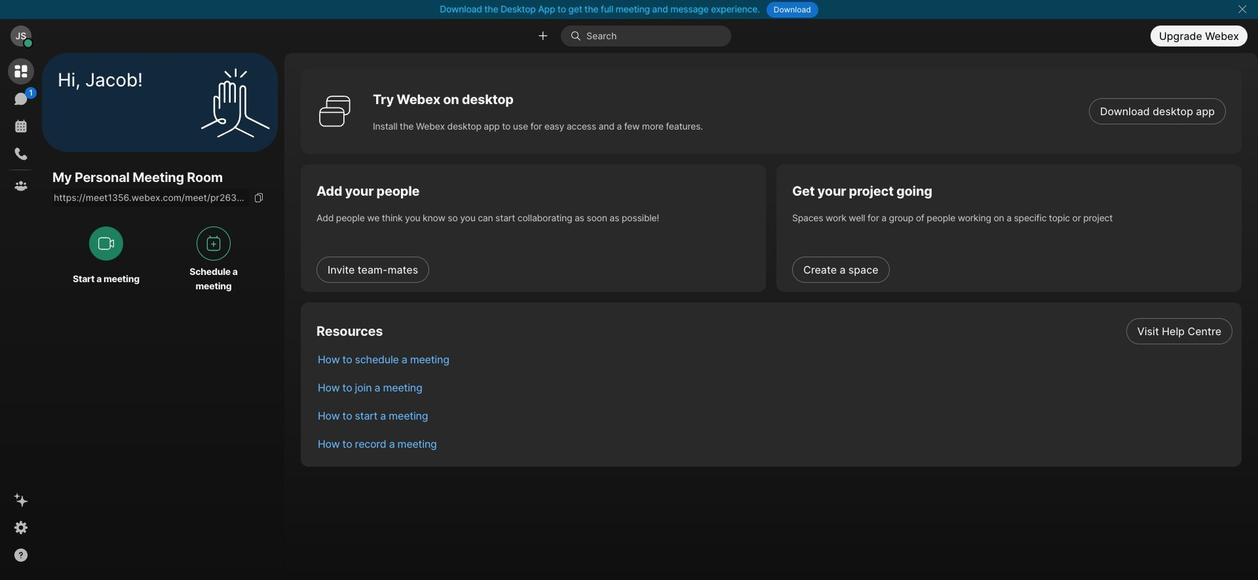 Task type: vqa. For each thing, say whether or not it's contained in the screenshot.
the right wrapper image
no



Task type: locate. For each thing, give the bounding box(es) containing it.
4 list item from the top
[[307, 402, 1242, 430]]

list item
[[307, 317, 1242, 345], [307, 345, 1242, 374], [307, 374, 1242, 402], [307, 402, 1242, 430], [307, 430, 1242, 458]]

navigation
[[0, 53, 42, 581]]

3 list item from the top
[[307, 374, 1242, 402]]

5 list item from the top
[[307, 430, 1242, 458]]

two hands high-fiving image
[[196, 63, 275, 142]]

None text field
[[52, 189, 249, 207]]



Task type: describe. For each thing, give the bounding box(es) containing it.
1 list item from the top
[[307, 317, 1242, 345]]

webex tab list
[[8, 58, 37, 199]]

cancel_16 image
[[1238, 4, 1248, 14]]

2 list item from the top
[[307, 345, 1242, 374]]



